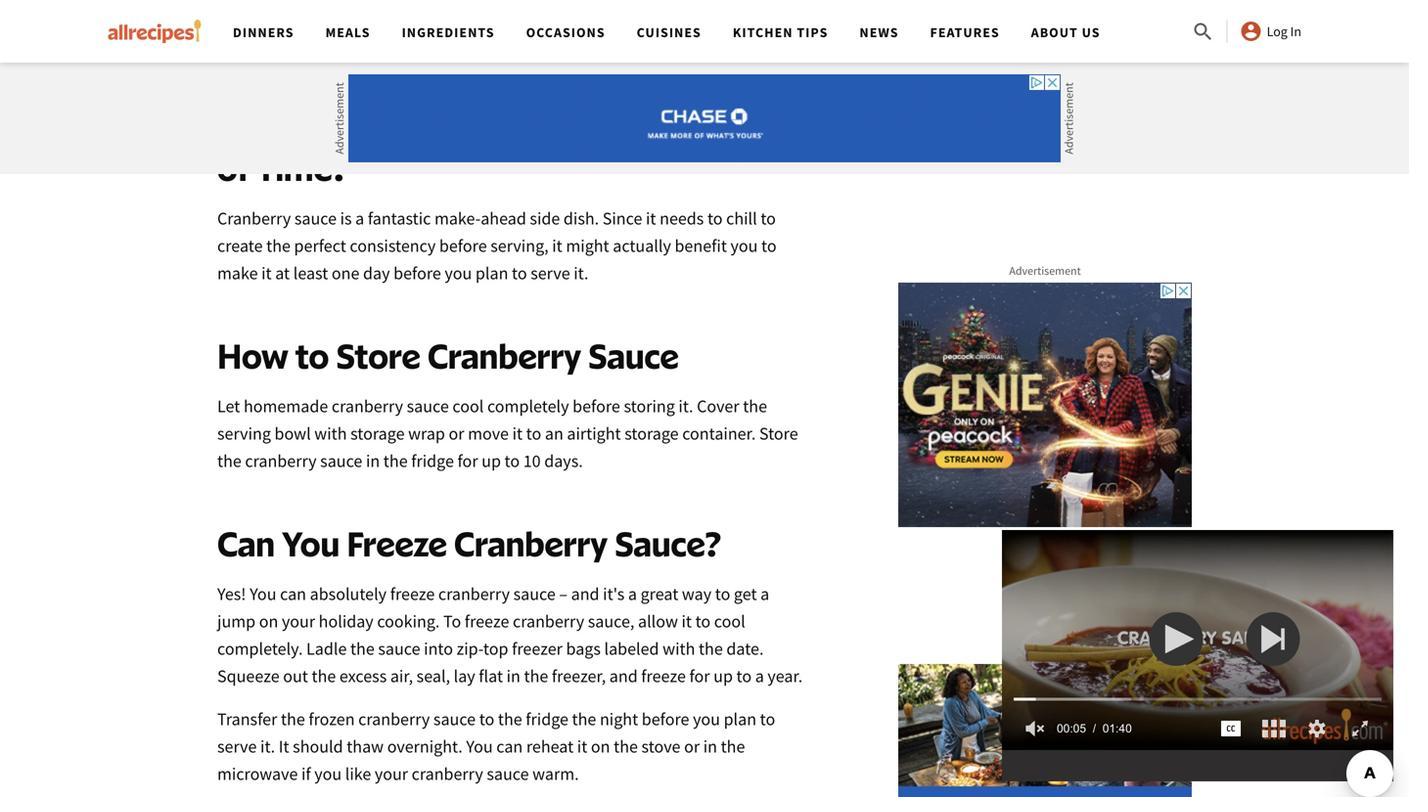 Task type: vqa. For each thing, say whether or not it's contained in the screenshot.
the I at the top left of page
no



Task type: describe. For each thing, give the bounding box(es) containing it.
serving
[[217, 423, 271, 445]]

with inside yes! you can absolutely freeze cranberry sauce – and it's a great way to get a jump on your holiday cooking. to freeze cranberry sauce, allow it to cool completely. ladle the sauce into zip-top freezer bags labeled with the date. squeeze out the excess air, seal, lay flat in the freezer, and freeze for up to a year.
[[663, 638, 695, 660]]

features
[[930, 23, 1000, 41]]

1 vertical spatial freeze
[[465, 611, 509, 633]]

the up excess
[[350, 638, 375, 660]]

to down flat
[[479, 709, 494, 731]]

to left chill
[[707, 208, 723, 230]]

0 vertical spatial store
[[336, 335, 420, 377]]

cool inside 'let homemade cranberry sauce cool completely before storing it. cover the serving bowl with storage wrap or move it to an airtight storage container. store the cranberry sauce in the fridge for up to 10 days.'
[[452, 396, 484, 418]]

absolutely
[[310, 583, 387, 605]]

to left get
[[715, 583, 730, 605]]

the down ladle on the bottom left
[[312, 666, 336, 688]]

how
[[217, 335, 288, 377]]

ladle
[[306, 638, 347, 660]]

features link
[[930, 23, 1000, 41]]

side
[[530, 208, 560, 230]]

meals link
[[325, 23, 370, 41]]

about us link
[[1031, 23, 1100, 41]]

serving,
[[490, 235, 549, 257]]

your inside yes! you can absolutely freeze cranberry sauce – and it's a great way to get a jump on your holiday cooking. to freeze cranberry sauce, allow it to cool completely. ladle the sauce into zip-top freezer bags labeled with the date. squeeze out the excess air, seal, lay flat in the freezer, and freeze for up to a year.
[[282, 611, 315, 633]]

chill
[[726, 208, 757, 230]]

zip-
[[457, 638, 483, 660]]

ingredients
[[402, 23, 495, 41]]

2 horizontal spatial freeze
[[641, 666, 686, 688]]

days.
[[544, 450, 583, 472]]

perfect
[[294, 235, 346, 257]]

is
[[340, 208, 352, 230]]

sauce,
[[588, 611, 635, 633]]

news link
[[860, 23, 899, 41]]

it inside transfer the frozen cranberry sauce to the fridge the night before you plan to serve it. it should thaw overnight. you can reheat it on the stove or in the microwave if you like your cranberry sauce warm.
[[577, 736, 587, 758]]

you right night
[[693, 709, 720, 731]]

to down serving,
[[512, 262, 527, 284]]

bags
[[566, 638, 601, 660]]

jump
[[217, 611, 256, 633]]

0 horizontal spatial freeze
[[390, 583, 435, 605]]

cranberry down overnight.
[[412, 764, 483, 786]]

1 vertical spatial advertisement region
[[898, 283, 1192, 527]]

let homemade cranberry sauce cool completely before storing it. cover the serving bowl with storage wrap or move it to an airtight storage container. store the cranberry sauce in the fridge for up to 10 days.
[[217, 396, 798, 472]]

it inside 'let homemade cranberry sauce cool completely before storing it. cover the serving bowl with storage wrap or move it to an airtight storage container. store the cranberry sauce in the fridge for up to 10 days.'
[[512, 423, 523, 445]]

kitchen
[[733, 23, 793, 41]]

it. inside 'let homemade cranberry sauce cool completely before storing it. cover the serving bowl with storage wrap or move it to an airtight storage container. store the cranberry sauce in the fridge for up to 10 days.'
[[679, 396, 693, 418]]

or inside 'let homemade cranberry sauce cool completely before storing it. cover the serving bowl with storage wrap or move it to an airtight storage container. store the cranberry sauce in the fridge for up to 10 days.'
[[449, 423, 464, 445]]

serve inside transfer the frozen cranberry sauce to the fridge the night before you plan to serve it. it should thaw overnight. you can reheat it on the stove or in the microwave if you like your cranberry sauce warm.
[[217, 736, 257, 758]]

it down side
[[552, 235, 562, 257]]

least
[[293, 262, 328, 284]]

the left night
[[572, 709, 596, 731]]

cranberry down bowl
[[245, 450, 317, 472]]

cranberry up thaw
[[358, 709, 430, 731]]

cuisines link
[[637, 23, 701, 41]]

on inside yes! you can absolutely freeze cranberry sauce – and it's a great way to get a jump on your holiday cooking. to freeze cranberry sauce, allow it to cool completely. ladle the sauce into zip-top freezer bags labeled with the date. squeeze out the excess air, seal, lay flat in the freezer, and freeze for up to a year.
[[259, 611, 278, 633]]

to
[[443, 611, 461, 633]]

plan inside transfer the frozen cranberry sauce to the fridge the night before you plan to serve it. it should thaw overnight. you can reheat it on the stove or in the microwave if you like your cranberry sauce warm.
[[724, 709, 756, 731]]

sauce for how to store cranberry sauce
[[588, 335, 679, 377]]

out
[[283, 666, 308, 688]]

frozen
[[309, 709, 355, 731]]

the down night
[[614, 736, 638, 758]]

occasions link
[[526, 23, 605, 41]]

cranberry up to
[[438, 583, 510, 605]]

log in
[[1267, 22, 1301, 40]]

freezer
[[512, 638, 563, 660]]

air,
[[390, 666, 413, 688]]

before down the consistency on the left top of page
[[394, 262, 441, 284]]

it inside yes! you can absolutely freeze cranberry sauce – and it's a great way to get a jump on your holiday cooking. to freeze cranberry sauce, allow it to cool completely. ladle the sauce into zip-top freezer bags labeled with the date. squeeze out the excess air, seal, lay flat in the freezer, and freeze for up to a year.
[[682, 611, 692, 633]]

cranberry up freezer
[[513, 611, 584, 633]]

a right it's
[[628, 583, 637, 605]]

kitchen tips link
[[733, 23, 828, 41]]

transfer
[[217, 709, 277, 731]]

01:40 timer
[[1086, 708, 1132, 751]]

cranberry for store
[[428, 335, 581, 377]]

the right cover
[[743, 396, 767, 418]]

into
[[424, 638, 453, 660]]

to left an
[[526, 423, 541, 445]]

before inside transfer the frozen cranberry sauce to the fridge the night before you plan to serve it. it should thaw overnight. you can reheat it on the stove or in the microwave if you like your cranberry sauce warm.
[[642, 709, 689, 731]]

serve inside cranberry sauce is a fantastic make-ahead side dish. since it needs to chill to create the perfect consistency before serving, it might actually benefit you to make it at least one day before you plan to serve it.
[[531, 262, 570, 284]]

a inside cranberry sauce is a fantastic make-ahead side dish. since it needs to chill to create the perfect consistency before serving, it might actually benefit you to make it at least one day before you plan to serve it.
[[355, 208, 364, 230]]

how to store cranberry sauce
[[217, 335, 679, 377]]

ahead
[[481, 208, 526, 230]]

meals
[[325, 23, 370, 41]]

consistency
[[350, 235, 436, 257]]

homemade
[[244, 396, 328, 418]]

on inside transfer the frozen cranberry sauce to the fridge the night before you plan to serve it. it should thaw overnight. you can reheat it on the stove or in the microwave if you like your cranberry sauce warm.
[[591, 736, 610, 758]]

move
[[468, 423, 509, 445]]

unmute button group
[[1014, 708, 1057, 751]]

dish.
[[564, 208, 599, 230]]

2 vertical spatial advertisement region
[[898, 664, 1192, 798]]

day
[[363, 262, 390, 284]]

to left the 10 at the left bottom of the page
[[504, 450, 520, 472]]

sauce left –
[[513, 583, 556, 605]]

you for freeze
[[282, 523, 340, 565]]

cover
[[697, 396, 739, 418]]

the up it
[[281, 709, 305, 731]]

up inside yes! you can absolutely freeze cranberry sauce – and it's a great way to get a jump on your holiday cooking. to freeze cranberry sauce, allow it to cool completely. ladle the sauce into zip-top freezer bags labeled with the date. squeeze out the excess air, seal, lay flat in the freezer, and freeze for up to a year.
[[714, 666, 733, 688]]

cranberry sauce is a fantastic make-ahead side dish. since it needs to chill to create the perfect consistency before serving, it might actually benefit you to make it at least one day before you plan to serve it.
[[217, 208, 777, 284]]

in inside yes! you can absolutely freeze cranberry sauce – and it's a great way to get a jump on your holiday cooking. to freeze cranberry sauce, allow it to cool completely. ladle the sauce into zip-top freezer bags labeled with the date. squeeze out the excess air, seal, lay flat in the freezer, and freeze for up to a year.
[[507, 666, 521, 688]]

your inside transfer the frozen cranberry sauce to the fridge the night before you plan to serve it. it should thaw overnight. you can reheat it on the stove or in the microwave if you like your cranberry sauce warm.
[[375, 764, 408, 786]]

completely
[[487, 396, 569, 418]]

for inside 'let homemade cranberry sauce cool completely before storing it. cover the serving bowl with storage wrap or move it to an airtight storage container. store the cranberry sauce in the fridge for up to 10 days.'
[[457, 450, 478, 472]]

storing
[[624, 396, 675, 418]]

account image
[[1239, 20, 1263, 43]]

navigation containing dinners
[[217, 0, 1191, 63]]

can you freeze cranberry sauce?
[[217, 523, 721, 565]]

a right get
[[761, 583, 769, 605]]

yes! you can absolutely freeze cranberry sauce – and it's a great way to get a jump on your holiday cooking. to freeze cranberry sauce, allow it to cool completely. ladle the sauce into zip-top freezer bags labeled with the date. squeeze out the excess air, seal, lay flat in the freezer, and freeze for up to a year.
[[217, 583, 803, 688]]

10
[[523, 450, 541, 472]]

make
[[347, 104, 431, 146]]

it. inside transfer the frozen cranberry sauce to the fridge the night before you plan to serve it. it should thaw overnight. you can reheat it on the stove or in the microwave if you like your cranberry sauce warm.
[[260, 736, 275, 758]]

cranberry for make
[[438, 104, 591, 146]]

up inside 'let homemade cranberry sauce cool completely before storing it. cover the serving bowl with storage wrap or move it to an airtight storage container. store the cranberry sauce in the fridge for up to 10 days.'
[[482, 450, 501, 472]]

news
[[860, 23, 899, 41]]

it. inside cranberry sauce is a fantastic make-ahead side dish. since it needs to chill to create the perfect consistency before serving, it might actually benefit you to make it at least one day before you plan to serve it.
[[574, 262, 588, 284]]

overnight.
[[387, 736, 463, 758]]

to down way
[[695, 611, 711, 633]]

warm.
[[532, 764, 579, 786]]

fantastic
[[368, 208, 431, 230]]

labeled
[[604, 638, 659, 660]]

sauce up air,
[[378, 638, 420, 660]]

sauce?
[[615, 523, 721, 565]]

0 vertical spatial and
[[571, 583, 599, 605]]

the up freeze
[[383, 450, 408, 472]]

log in link
[[1239, 20, 1301, 43]]

01:40
[[1103, 722, 1132, 735]]

the down freezer
[[524, 666, 548, 688]]

way
[[682, 583, 712, 605]]

sauce for can you make cranberry sauce ahead of time?
[[599, 104, 689, 146]]

since
[[603, 208, 642, 230]]

wrap
[[408, 423, 445, 445]]

it right since
[[646, 208, 656, 230]]

the down flat
[[498, 709, 522, 731]]

sauce up the wrap
[[407, 396, 449, 418]]

transfer the frozen cranberry sauce to the fridge the night before you plan to serve it. it should thaw overnight. you can reheat it on the stove or in the microwave if you like your cranberry sauce warm.
[[217, 709, 775, 786]]



Task type: locate. For each thing, give the bounding box(es) containing it.
1 vertical spatial and
[[609, 666, 638, 688]]

before down make-
[[439, 235, 487, 257]]

the down serving
[[217, 450, 242, 472]]

to up homemade
[[295, 335, 329, 377]]

reheat
[[526, 736, 574, 758]]

dinners link
[[233, 23, 294, 41]]

an
[[545, 423, 563, 445]]

0 vertical spatial freeze
[[390, 583, 435, 605]]

0 horizontal spatial can
[[280, 583, 306, 605]]

sauce inside cranberry sauce is a fantastic make-ahead side dish. since it needs to chill to create the perfect consistency before serving, it might actually benefit you to make it at least one day before you plan to serve it.
[[294, 208, 337, 230]]

about us
[[1031, 23, 1100, 41]]

0 vertical spatial can
[[217, 104, 275, 146]]

in
[[366, 450, 380, 472], [507, 666, 521, 688], [703, 736, 717, 758]]

0 horizontal spatial plan
[[475, 262, 508, 284]]

up down move
[[482, 450, 501, 472]]

2 can from the top
[[217, 523, 275, 565]]

freeze
[[390, 583, 435, 605], [465, 611, 509, 633], [641, 666, 686, 688]]

0 vertical spatial up
[[482, 450, 501, 472]]

1 vertical spatial or
[[684, 736, 700, 758]]

like
[[345, 764, 371, 786]]

0 vertical spatial advertisement region
[[348, 74, 1061, 162]]

date.
[[726, 638, 764, 660]]

plan down serving,
[[475, 262, 508, 284]]

top
[[483, 638, 508, 660]]

1 horizontal spatial and
[[609, 666, 638, 688]]

allow
[[638, 611, 678, 633]]

cool inside yes! you can absolutely freeze cranberry sauce – and it's a great way to get a jump on your holiday cooking. to freeze cranberry sauce, allow it to cool completely. ladle the sauce into zip-top freezer bags labeled with the date. squeeze out the excess air, seal, lay flat in the freezer, and freeze for up to a year.
[[714, 611, 745, 633]]

at
[[275, 262, 290, 284]]

00:05 timer
[[1057, 708, 1086, 751]]

thaw
[[347, 736, 384, 758]]

excess
[[339, 666, 387, 688]]

fridge down the wrap
[[411, 450, 454, 472]]

1 vertical spatial in
[[507, 666, 521, 688]]

0 horizontal spatial serve
[[217, 736, 257, 758]]

completely.
[[217, 638, 303, 660]]

0 vertical spatial on
[[259, 611, 278, 633]]

flat
[[479, 666, 503, 688]]

1 vertical spatial cool
[[714, 611, 745, 633]]

0 horizontal spatial or
[[449, 423, 464, 445]]

home image
[[108, 20, 202, 43]]

seal,
[[417, 666, 450, 688]]

before inside 'let homemade cranberry sauce cool completely before storing it. cover the serving bowl with storage wrap or move it to an airtight storage container. store the cranberry sauce in the fridge for up to 10 days.'
[[573, 396, 620, 418]]

bowl
[[275, 423, 311, 445]]

your up ladle on the bottom left
[[282, 611, 315, 633]]

store right container.
[[759, 423, 798, 445]]

1 horizontal spatial storage
[[625, 423, 679, 445]]

1 vertical spatial on
[[591, 736, 610, 758]]

1 vertical spatial plan
[[724, 709, 756, 731]]

store down "day"
[[336, 335, 420, 377]]

fridge
[[411, 450, 454, 472], [526, 709, 569, 731]]

you right overnight.
[[466, 736, 493, 758]]

1 horizontal spatial your
[[375, 764, 408, 786]]

cranberry up create
[[217, 208, 291, 230]]

get
[[734, 583, 757, 605]]

1 vertical spatial for
[[689, 666, 710, 688]]

cranberry up completely
[[428, 335, 581, 377]]

up
[[482, 450, 501, 472], [714, 666, 733, 688]]

you down make-
[[445, 262, 472, 284]]

serve
[[531, 262, 570, 284], [217, 736, 257, 758]]

cranberry up ahead
[[438, 104, 591, 146]]

to right "benefit"
[[761, 235, 777, 257]]

0 vertical spatial for
[[457, 450, 478, 472]]

1 horizontal spatial fridge
[[526, 709, 569, 731]]

with
[[314, 423, 347, 445], [663, 638, 695, 660]]

year.
[[768, 666, 803, 688]]

night
[[600, 709, 638, 731]]

can
[[280, 583, 306, 605], [496, 736, 523, 758]]

log
[[1267, 22, 1288, 40]]

your right like
[[375, 764, 408, 786]]

in inside 'let homemade cranberry sauce cool completely before storing it. cover the serving bowl with storage wrap or move it to an airtight storage container. store the cranberry sauce in the fridge for up to 10 days.'
[[366, 450, 380, 472]]

in for cool
[[366, 450, 380, 472]]

it right allow at the bottom left
[[682, 611, 692, 633]]

before
[[439, 235, 487, 257], [394, 262, 441, 284], [573, 396, 620, 418], [642, 709, 689, 731]]

ingredients link
[[402, 23, 495, 41]]

on
[[259, 611, 278, 633], [591, 736, 610, 758]]

in
[[1290, 22, 1301, 40]]

1 horizontal spatial it.
[[574, 262, 588, 284]]

if
[[301, 764, 311, 786]]

2 vertical spatial freeze
[[641, 666, 686, 688]]

fridge up reheat
[[526, 709, 569, 731]]

the left date.
[[699, 638, 723, 660]]

to
[[707, 208, 723, 230], [761, 208, 776, 230], [761, 235, 777, 257], [512, 262, 527, 284], [295, 335, 329, 377], [526, 423, 541, 445], [504, 450, 520, 472], [715, 583, 730, 605], [695, 611, 711, 633], [736, 666, 752, 688], [479, 709, 494, 731], [760, 709, 775, 731]]

serve down transfer
[[217, 736, 257, 758]]

navigation
[[217, 0, 1191, 63]]

0 vertical spatial can
[[280, 583, 306, 605]]

plan down date.
[[724, 709, 756, 731]]

for inside yes! you can absolutely freeze cranberry sauce – and it's a great way to get a jump on your holiday cooking. to freeze cranberry sauce, allow it to cool completely. ladle the sauce into zip-top freezer bags labeled with the date. squeeze out the excess air, seal, lay flat in the freezer, and freeze for up to a year.
[[689, 666, 710, 688]]

2 vertical spatial it.
[[260, 736, 275, 758]]

can inside transfer the frozen cranberry sauce to the fridge the night before you plan to serve it. it should thaw overnight. you can reheat it on the stove or in the microwave if you like your cranberry sauce warm.
[[496, 736, 523, 758]]

fridge inside 'let homemade cranberry sauce cool completely before storing it. cover the serving bowl with storage wrap or move it to an airtight storage container. store the cranberry sauce in the fridge for up to 10 days.'
[[411, 450, 454, 472]]

up down date.
[[714, 666, 733, 688]]

1 vertical spatial with
[[663, 638, 695, 660]]

1 vertical spatial your
[[375, 764, 408, 786]]

cranberry
[[438, 104, 591, 146], [217, 208, 291, 230], [428, 335, 581, 377], [454, 523, 608, 565]]

and right –
[[571, 583, 599, 605]]

lay
[[454, 666, 475, 688]]

1 storage from the left
[[350, 423, 405, 445]]

it
[[279, 736, 289, 758]]

storage left the wrap
[[350, 423, 405, 445]]

freeze
[[347, 523, 447, 565]]

on down night
[[591, 736, 610, 758]]

1 horizontal spatial can
[[496, 736, 523, 758]]

0 vertical spatial serve
[[531, 262, 570, 284]]

1 can from the top
[[217, 104, 275, 146]]

0 horizontal spatial and
[[571, 583, 599, 605]]

store inside 'let homemade cranberry sauce cool completely before storing it. cover the serving bowl with storage wrap or move it to an airtight storage container. store the cranberry sauce in the fridge for up to 10 days.'
[[759, 423, 798, 445]]

you inside yes! you can absolutely freeze cranberry sauce – and it's a great way to get a jump on your holiday cooking. to freeze cranberry sauce, allow it to cool completely. ladle the sauce into zip-top freezer bags labeled with the date. squeeze out the excess air, seal, lay flat in the freezer, and freeze for up to a year.
[[250, 583, 276, 605]]

sauce up storing
[[588, 335, 679, 377]]

2 storage from the left
[[625, 423, 679, 445]]

you inside can you make cranberry sauce ahead of time?
[[282, 104, 340, 146]]

let
[[217, 396, 240, 418]]

might
[[566, 235, 609, 257]]

for down way
[[689, 666, 710, 688]]

great
[[641, 583, 678, 605]]

of
[[217, 147, 250, 189]]

fridge inside transfer the frozen cranberry sauce to the fridge the night before you plan to serve it. it should thaw overnight. you can reheat it on the stove or in the microwave if you like your cranberry sauce warm.
[[526, 709, 569, 731]]

with right bowl
[[314, 423, 347, 445]]

the
[[266, 235, 291, 257], [743, 396, 767, 418], [217, 450, 242, 472], [383, 450, 408, 472], [350, 638, 375, 660], [699, 638, 723, 660], [312, 666, 336, 688], [524, 666, 548, 688], [281, 709, 305, 731], [498, 709, 522, 731], [572, 709, 596, 731], [614, 736, 638, 758], [721, 736, 745, 758]]

1 vertical spatial up
[[714, 666, 733, 688]]

0 horizontal spatial it.
[[260, 736, 275, 758]]

can for can you freeze cranberry sauce?
[[217, 523, 275, 565]]

freeze up the top
[[465, 611, 509, 633]]

0 horizontal spatial storage
[[350, 423, 405, 445]]

you inside transfer the frozen cranberry sauce to the fridge the night before you plan to serve it. it should thaw overnight. you can reheat it on the stove or in the microwave if you like your cranberry sauce warm.
[[466, 736, 493, 758]]

in right flat
[[507, 666, 521, 688]]

you
[[730, 235, 758, 257], [445, 262, 472, 284], [693, 709, 720, 731], [314, 764, 342, 786]]

0 horizontal spatial on
[[259, 611, 278, 633]]

the up at
[[266, 235, 291, 257]]

and down the "labeled"
[[609, 666, 638, 688]]

storage down storing
[[625, 423, 679, 445]]

or
[[449, 423, 464, 445], [684, 736, 700, 758]]

you right if on the left of page
[[314, 764, 342, 786]]

container.
[[682, 423, 756, 445]]

1 vertical spatial can
[[496, 736, 523, 758]]

1 horizontal spatial freeze
[[465, 611, 509, 633]]

plan inside cranberry sauce is a fantastic make-ahead side dish. since it needs to chill to create the perfect consistency before serving, it might actually benefit you to make it at least one day before you plan to serve it.
[[475, 262, 508, 284]]

0 vertical spatial plan
[[475, 262, 508, 284]]

1 vertical spatial can
[[217, 523, 275, 565]]

sauce
[[294, 208, 337, 230], [407, 396, 449, 418], [320, 450, 362, 472], [513, 583, 556, 605], [378, 638, 420, 660], [433, 709, 476, 731], [487, 764, 529, 786]]

sauce left warm.
[[487, 764, 529, 786]]

actually
[[613, 235, 671, 257]]

stove
[[641, 736, 681, 758]]

with inside 'let homemade cranberry sauce cool completely before storing it. cover the serving bowl with storage wrap or move it to an airtight storage container. store the cranberry sauce in the fridge for up to 10 days.'
[[314, 423, 347, 445]]

you down chill
[[730, 235, 758, 257]]

freezer,
[[552, 666, 606, 688]]

ahead
[[696, 104, 794, 146]]

1 horizontal spatial or
[[684, 736, 700, 758]]

a left year.
[[755, 666, 764, 688]]

1 vertical spatial fridge
[[526, 709, 569, 731]]

1 horizontal spatial cool
[[714, 611, 745, 633]]

cranberry inside can you make cranberry sauce ahead of time?
[[438, 104, 591, 146]]

0 vertical spatial fridge
[[411, 450, 454, 472]]

can up of
[[217, 104, 275, 146]]

create
[[217, 235, 263, 257]]

the right "stove"
[[721, 736, 745, 758]]

it right move
[[512, 423, 523, 445]]

0 horizontal spatial fridge
[[411, 450, 454, 472]]

2 horizontal spatial it.
[[679, 396, 693, 418]]

in for sauce
[[703, 736, 717, 758]]

sauce down homemade
[[320, 450, 362, 472]]

0 horizontal spatial your
[[282, 611, 315, 633]]

cranberry right homemade
[[332, 396, 403, 418]]

in right "stove"
[[703, 736, 717, 758]]

kitchen tips
[[733, 23, 828, 41]]

occasions
[[526, 23, 605, 41]]

it. left it
[[260, 736, 275, 758]]

cranberry up –
[[454, 523, 608, 565]]

it right reheat
[[577, 736, 587, 758]]

freeze up cooking.
[[390, 583, 435, 605]]

cool up move
[[452, 396, 484, 418]]

cranberry inside cranberry sauce is a fantastic make-ahead side dish. since it needs to chill to create the perfect consistency before serving, it might actually benefit you to make it at least one day before you plan to serve it.
[[217, 208, 291, 230]]

on up completely.
[[259, 611, 278, 633]]

freeze down the "labeled"
[[641, 666, 686, 688]]

can inside can you make cranberry sauce ahead of time?
[[217, 104, 275, 146]]

1 vertical spatial sauce
[[588, 335, 679, 377]]

cool up date.
[[714, 611, 745, 633]]

1 horizontal spatial up
[[714, 666, 733, 688]]

can for can you make cranberry sauce ahead of time?
[[217, 104, 275, 146]]

1 horizontal spatial plan
[[724, 709, 756, 731]]

make-
[[434, 208, 481, 230]]

one
[[332, 262, 360, 284]]

0 vertical spatial it.
[[574, 262, 588, 284]]

before up airtight
[[573, 396, 620, 418]]

in inside transfer the frozen cranberry sauce to the fridge the night before you plan to serve it. it should thaw overnight. you can reheat it on the stove or in the microwave if you like your cranberry sauce warm.
[[703, 736, 717, 758]]

microwave
[[217, 764, 298, 786]]

1 horizontal spatial store
[[759, 423, 798, 445]]

1 vertical spatial serve
[[217, 736, 257, 758]]

0 horizontal spatial with
[[314, 423, 347, 445]]

1 vertical spatial it.
[[679, 396, 693, 418]]

advertisement region
[[348, 74, 1061, 162], [898, 283, 1192, 527], [898, 664, 1192, 798]]

can up yes!
[[217, 523, 275, 565]]

2 vertical spatial in
[[703, 736, 717, 758]]

2 horizontal spatial in
[[703, 736, 717, 758]]

benefit
[[675, 235, 727, 257]]

cooking.
[[377, 611, 440, 633]]

with down allow at the bottom left
[[663, 638, 695, 660]]

0 horizontal spatial in
[[366, 450, 380, 472]]

sauce inside can you make cranberry sauce ahead of time?
[[599, 104, 689, 146]]

dinners
[[233, 23, 294, 41]]

can left reheat
[[496, 736, 523, 758]]

0 horizontal spatial up
[[482, 450, 501, 472]]

0 vertical spatial with
[[314, 423, 347, 445]]

cuisines
[[637, 23, 701, 41]]

it. down might
[[574, 262, 588, 284]]

your
[[282, 611, 315, 633], [375, 764, 408, 786]]

sauce up overnight.
[[433, 709, 476, 731]]

serve down serving,
[[531, 262, 570, 284]]

you for make
[[282, 104, 340, 146]]

1 horizontal spatial in
[[507, 666, 521, 688]]

1 horizontal spatial with
[[663, 638, 695, 660]]

can inside yes! you can absolutely freeze cranberry sauce – and it's a great way to get a jump on your holiday cooking. to freeze cranberry sauce, allow it to cool completely. ladle the sauce into zip-top freezer bags labeled with the date. squeeze out the excess air, seal, lay flat in the freezer, and freeze for up to a year.
[[280, 583, 306, 605]]

the inside cranberry sauce is a fantastic make-ahead side dish. since it needs to chill to create the perfect consistency before serving, it might actually benefit you to make it at least one day before you plan to serve it.
[[266, 235, 291, 257]]

cranberry for freeze
[[454, 523, 608, 565]]

0 vertical spatial in
[[366, 450, 380, 472]]

for
[[457, 450, 478, 472], [689, 666, 710, 688]]

holiday
[[319, 611, 374, 633]]

or right the wrap
[[449, 423, 464, 445]]

0 horizontal spatial cool
[[452, 396, 484, 418]]

1 vertical spatial store
[[759, 423, 798, 445]]

yes!
[[217, 583, 246, 605]]

sauce up "perfect" on the top
[[294, 208, 337, 230]]

about
[[1031, 23, 1078, 41]]

to right chill
[[761, 208, 776, 230]]

0 vertical spatial your
[[282, 611, 315, 633]]

0 vertical spatial cool
[[452, 396, 484, 418]]

you right yes!
[[250, 583, 276, 605]]

you up time?
[[282, 104, 340, 146]]

us
[[1082, 23, 1100, 41]]

you for can
[[250, 583, 276, 605]]

search image
[[1191, 20, 1215, 44]]

a right is
[[355, 208, 364, 230]]

you
[[282, 104, 340, 146], [282, 523, 340, 565], [250, 583, 276, 605], [466, 736, 493, 758]]

00:05
[[1057, 722, 1086, 735]]

sauce down cuisines link
[[599, 104, 689, 146]]

it. left cover
[[679, 396, 693, 418]]

you up absolutely
[[282, 523, 340, 565]]

0 vertical spatial or
[[449, 423, 464, 445]]

0 horizontal spatial store
[[336, 335, 420, 377]]

1 horizontal spatial on
[[591, 736, 610, 758]]

for down move
[[457, 450, 478, 472]]

it left at
[[261, 262, 272, 284]]

to down date.
[[736, 666, 752, 688]]

time?
[[257, 147, 348, 189]]

can left absolutely
[[280, 583, 306, 605]]

or inside transfer the frozen cranberry sauce to the fridge the night before you plan to serve it. it should thaw overnight. you can reheat it on the stove or in the microwave if you like your cranberry sauce warm.
[[684, 736, 700, 758]]

0 vertical spatial sauce
[[599, 104, 689, 146]]

a
[[355, 208, 364, 230], [628, 583, 637, 605], [761, 583, 769, 605], [755, 666, 764, 688]]

to down year.
[[760, 709, 775, 731]]

it
[[646, 208, 656, 230], [552, 235, 562, 257], [261, 262, 272, 284], [512, 423, 523, 445], [682, 611, 692, 633], [577, 736, 587, 758]]

1 horizontal spatial serve
[[531, 262, 570, 284]]

1 horizontal spatial for
[[689, 666, 710, 688]]

0 horizontal spatial for
[[457, 450, 478, 472]]



